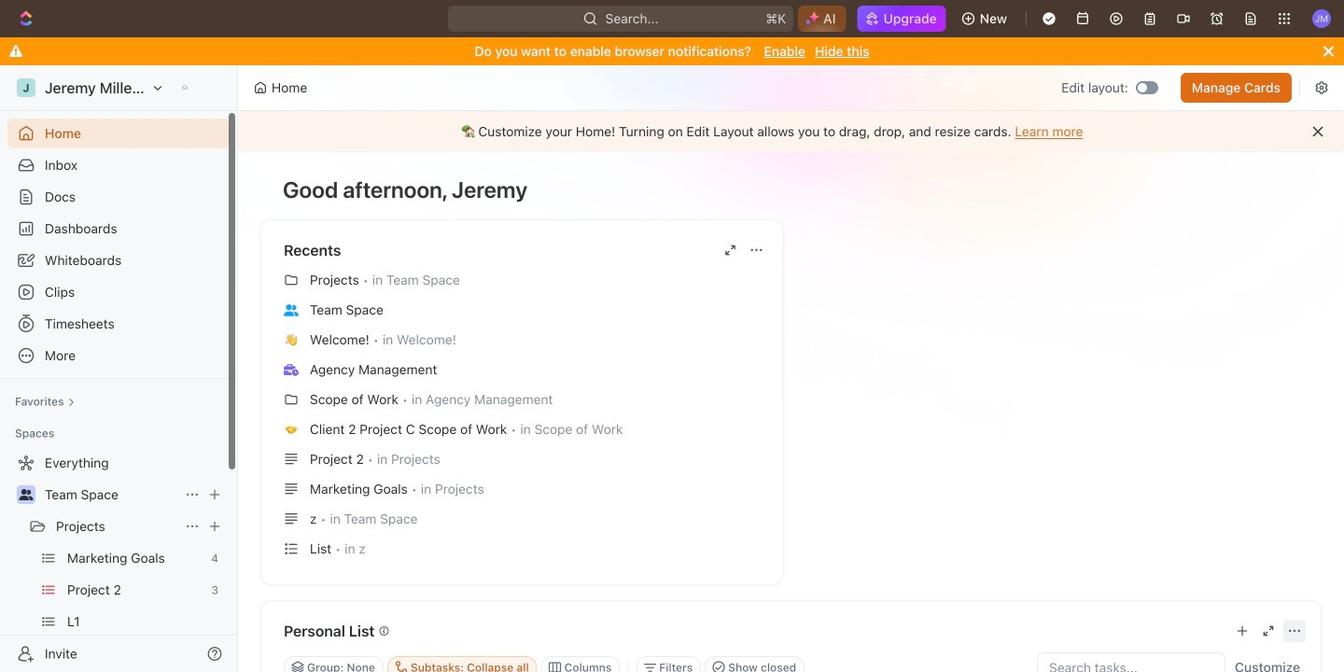 Task type: locate. For each thing, give the bounding box(es) containing it.
tree
[[7, 448, 230, 672]]

jeremy miller's workspace, , element
[[17, 78, 35, 97]]

user group image
[[284, 304, 299, 316]]

alert
[[238, 111, 1344, 152]]

tree inside sidebar navigation
[[7, 448, 230, 672]]



Task type: vqa. For each thing, say whether or not it's contained in the screenshot.
tab list containing Important
no



Task type: describe. For each thing, give the bounding box(es) containing it.
Search tasks... text field
[[1038, 653, 1225, 672]]

business time image
[[284, 364, 299, 376]]

sidebar navigation
[[0, 65, 242, 672]]

user group image
[[19, 489, 33, 500]]



